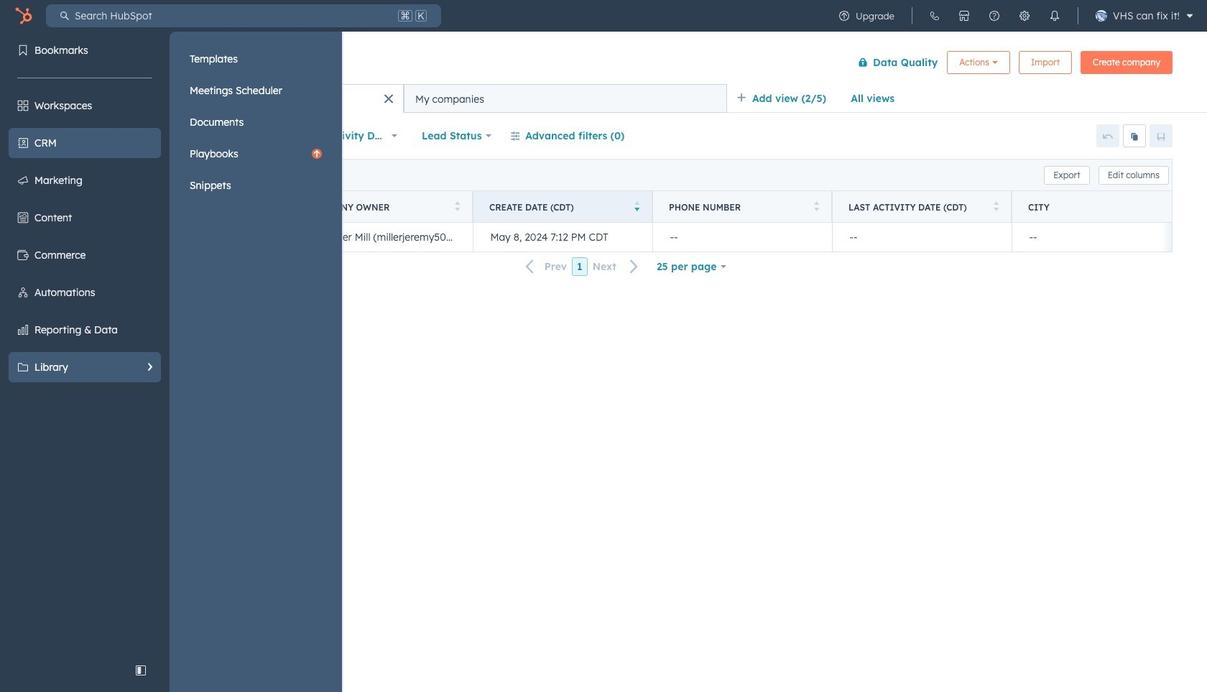 Task type: describe. For each thing, give the bounding box(es) containing it.
notifications image
[[1049, 10, 1061, 22]]

3 press to sort. element from the left
[[994, 201, 999, 213]]

marketplaces image
[[959, 10, 970, 22]]

pagination navigation
[[517, 257, 648, 276]]

settings image
[[1019, 10, 1031, 22]]

Search HubSpot search field
[[69, 4, 395, 27]]

1 press to sort. image from the left
[[455, 201, 460, 211]]

ruby anderson image
[[1096, 10, 1108, 22]]

help image
[[989, 10, 1000, 22]]



Task type: vqa. For each thing, say whether or not it's contained in the screenshot.
right Press to sort. element
yes



Task type: locate. For each thing, give the bounding box(es) containing it.
bookmarks primary navigation item image
[[17, 45, 29, 56]]

Search name, phone, or domain search field
[[84, 162, 259, 188]]

1 horizontal spatial press to sort. image
[[994, 201, 999, 211]]

0 horizontal spatial press to sort. image
[[455, 201, 460, 211]]

1 press to sort. element from the left
[[455, 201, 460, 213]]

2 press to sort. element from the left
[[814, 201, 819, 213]]

press to sort. image
[[814, 201, 819, 211]]

banner
[[80, 43, 1173, 84]]

descending sort. press to sort ascending. image
[[634, 201, 640, 211]]

2 horizontal spatial press to sort. element
[[994, 201, 999, 213]]

1 horizontal spatial press to sort. element
[[814, 201, 819, 213]]

press to sort. element
[[455, 201, 460, 213], [814, 201, 819, 213], [994, 201, 999, 213]]

descending sort. press to sort ascending. element
[[634, 201, 640, 213]]

menu
[[829, 0, 1199, 32], [0, 32, 342, 692], [183, 45, 329, 200]]

2 press to sort. image from the left
[[994, 201, 999, 211]]

press to sort. image
[[455, 201, 460, 211], [994, 201, 999, 211]]

0 horizontal spatial press to sort. element
[[455, 201, 460, 213]]



